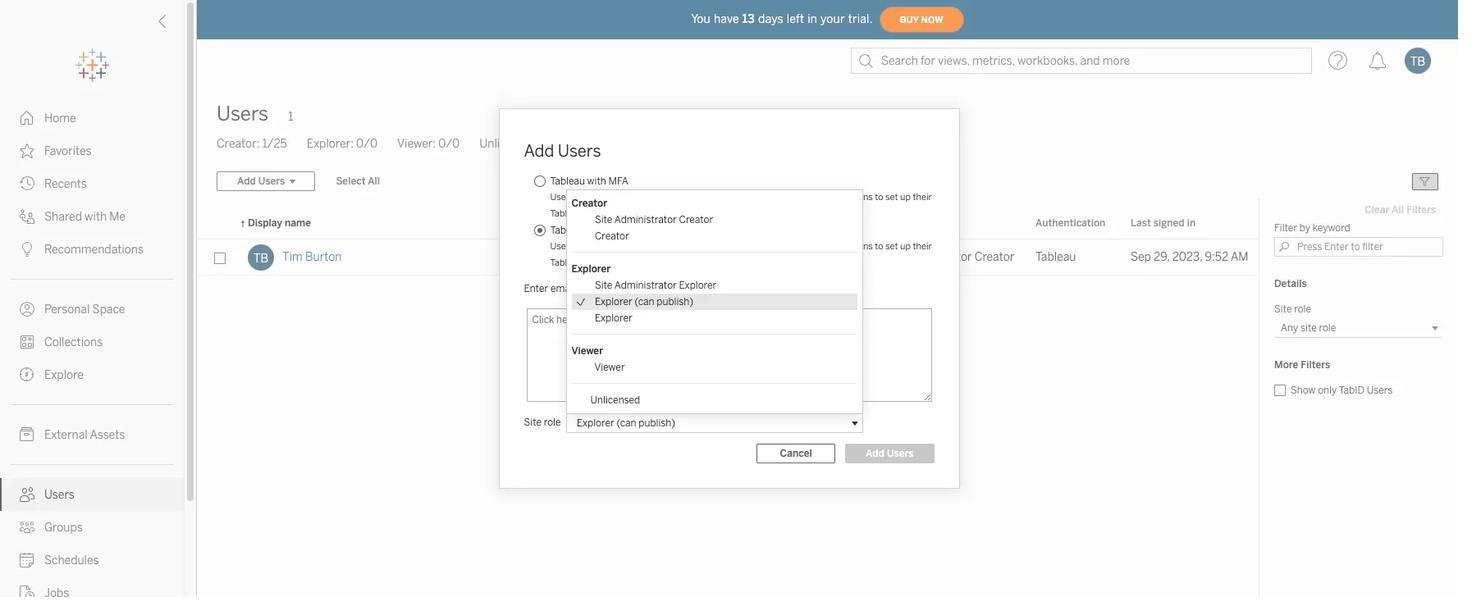 Task type: vqa. For each thing, say whether or not it's contained in the screenshot.
the Settings link
no



Task type: locate. For each thing, give the bounding box(es) containing it.
show only tabid users
[[1291, 385, 1393, 396]]

by text only_f5he34f image inside explore link
[[20, 368, 34, 382]]

1 vertical spatial email
[[659, 241, 682, 252]]

(can inside dropdown button
[[617, 417, 636, 429]]

role left explorer (can publish)
[[544, 416, 561, 428]]

0 vertical spatial that
[[684, 192, 700, 202]]

1 vertical spatial publish)
[[639, 417, 675, 429]]

grid
[[197, 208, 1260, 597]]

1 horizontal spatial filters
[[1406, 204, 1436, 216]]

publish)
[[657, 296, 693, 307], [639, 417, 675, 429]]

2 invite from the top
[[635, 241, 657, 252]]

0 vertical spatial publish)
[[657, 296, 693, 307]]

2 site from the top
[[789, 241, 804, 252]]

last signed in
[[1131, 217, 1196, 229]]

administrator inside creator site administrator creator creator
[[614, 214, 677, 225]]

by text only_f5he34f image inside the recommendations link
[[20, 242, 34, 257]]

by text only_f5he34f image
[[20, 144, 34, 158], [20, 176, 34, 191], [20, 209, 34, 224], [20, 335, 34, 350], [20, 368, 34, 382], [20, 428, 34, 442], [20, 553, 34, 568]]

all
[[368, 176, 380, 187], [1392, 204, 1404, 216]]

clear all filters
[[1365, 204, 1436, 216]]

site role left explorer (can publish)
[[524, 416, 561, 428]]

1 vertical spatial contains
[[702, 241, 738, 252]]

by text only_f5he34f image inside collections link
[[20, 335, 34, 350]]

by text only_f5he34f image inside schedules link
[[20, 553, 34, 568]]

1 horizontal spatial role
[[1294, 304, 1311, 315]]

that
[[684, 192, 700, 202], [684, 241, 700, 252]]

filters inside button
[[1406, 204, 1436, 216]]

the up explorer "group"
[[774, 241, 787, 252]]

by text only_f5he34f image up groups link
[[20, 487, 34, 502]]

2 0/0 from the left
[[438, 137, 460, 151]]

buy now button
[[879, 7, 964, 33]]

by text only_f5he34f image left schedules
[[20, 553, 34, 568]]

1 id. from the top
[[584, 208, 595, 219]]

publish) down "unlicensed" at the left of the page
[[639, 417, 675, 429]]

that up actions
[[684, 192, 700, 202]]

viewer group
[[572, 343, 857, 375]]

administrator
[[614, 214, 677, 225], [899, 250, 972, 264], [614, 279, 677, 291]]

by
[[1300, 222, 1310, 234]]

unlicensed
[[590, 394, 640, 406]]

0 vertical spatial site
[[789, 192, 804, 202]]

with left me
[[85, 210, 107, 224]]

site role down details
[[1274, 304, 1311, 315]]

with left mfa
[[587, 175, 606, 187]]

site inside creator site administrator creator creator
[[595, 214, 612, 225]]

1 vertical spatial add users
[[866, 448, 914, 460]]

a up "username"
[[740, 192, 745, 202]]

1 horizontal spatial site role
[[1274, 304, 1311, 315]]

1 by text only_f5he34f image from the top
[[20, 144, 34, 158]]

tim burton link
[[282, 240, 342, 276]]

their
[[913, 192, 932, 202], [913, 241, 932, 252]]

6 by text only_f5he34f image from the top
[[20, 586, 34, 597]]

1 vertical spatial link
[[747, 241, 761, 252]]

0 vertical spatial up
[[900, 192, 911, 202]]

0 vertical spatial (can
[[635, 296, 654, 307]]

users inside add users button
[[887, 448, 914, 460]]

row
[[197, 240, 1260, 276]]

2 and from the top
[[806, 241, 822, 252]]

cancel
[[780, 448, 812, 460]]

by text only_f5he34f image left recommendations
[[20, 242, 34, 257]]

0 vertical spatial their
[[913, 192, 932, 202]]

0 vertical spatial site role
[[1274, 304, 1311, 315]]

contains up "username"
[[702, 192, 738, 202]]

explorer inside dropdown button
[[577, 417, 614, 429]]

by text only_f5he34f image left collections
[[20, 335, 34, 350]]

will
[[576, 192, 589, 202], [576, 241, 589, 252]]

the
[[774, 192, 787, 202], [774, 241, 787, 252]]

unlicensed:
[[479, 137, 541, 151]]

2 id. from the top
[[584, 257, 595, 268]]

1 vertical spatial an
[[623, 241, 633, 252]]

0 vertical spatial contains
[[702, 192, 738, 202]]

list box
[[567, 190, 862, 413]]

assets
[[90, 428, 125, 442]]

that down actions
[[684, 241, 700, 252]]

0 vertical spatial administrator
[[614, 214, 677, 225]]

enter
[[524, 283, 548, 294]]

groups link
[[0, 511, 184, 544]]

0 vertical spatial in
[[808, 12, 817, 26]]

1 vertical spatial (can
[[617, 417, 636, 429]]

receive up addresses
[[591, 241, 621, 252]]

0/0 right viewer:
[[438, 137, 460, 151]]

explorer (can publish) button
[[566, 413, 863, 433]]

0/0
[[356, 137, 378, 151], [438, 137, 460, 151]]

0 vertical spatial set
[[885, 192, 898, 202]]

link down "username"
[[747, 241, 761, 252]]

1 vertical spatial receive
[[591, 241, 621, 252]]

2 up from the top
[[900, 241, 911, 252]]

1 horizontal spatial in
[[1187, 217, 1196, 229]]

now
[[921, 14, 943, 25]]

with inside main navigation. press the up and down arrow keys to access links. 'element'
[[85, 210, 107, 224]]

by text only_f5he34f image left personal
[[20, 302, 34, 317]]

1 horizontal spatial 0/0
[[438, 137, 460, 151]]

0 horizontal spatial all
[[368, 176, 380, 187]]

filters up only
[[1301, 359, 1330, 371]]

1 vertical spatial invite
[[635, 241, 657, 252]]

option group containing tableau with mfa
[[529, 173, 934, 271]]

receive down mfa
[[591, 192, 621, 202]]

0 horizontal spatial add
[[524, 141, 554, 160]]

1 vertical spatial site role
[[524, 416, 561, 428]]

role
[[1294, 304, 1311, 315], [544, 416, 561, 428]]

1 contains from the top
[[702, 192, 738, 202]]

am
[[1231, 250, 1248, 264]]

4 by text only_f5he34f image from the top
[[20, 335, 34, 350]]

an up explorer site administrator explorer explorer (can publish) explorer
[[623, 241, 633, 252]]

1 vertical spatial up
[[900, 241, 911, 252]]

1 vertical spatial a
[[740, 241, 745, 252]]

publish) up 'viewer' group
[[657, 296, 693, 307]]

viewer:
[[397, 137, 436, 151]]

timburton1006@gmail.com
[[711, 250, 856, 264]]

with for me
[[85, 210, 107, 224]]

link up "username"
[[747, 192, 761, 202]]

by text only_f5he34f image inside "favorites" link
[[20, 144, 34, 158]]

explorer: 0/0
[[307, 137, 378, 151]]

0 vertical spatial role
[[1294, 304, 1311, 315]]

site
[[789, 192, 804, 202], [789, 241, 804, 252]]

by text only_f5he34f image inside shared with me link
[[20, 209, 34, 224]]

invite up actions
[[635, 192, 657, 202]]

email right enter
[[550, 283, 575, 294]]

by text only_f5he34f image inside the recents link
[[20, 176, 34, 191]]

recommendations link
[[0, 233, 184, 266]]

by text only_f5he34f image
[[20, 111, 34, 126], [20, 242, 34, 257], [20, 302, 34, 317], [20, 487, 34, 502], [20, 520, 34, 535], [20, 586, 34, 597]]

by text only_f5he34f image left recents
[[20, 176, 34, 191]]

burton
[[305, 250, 342, 264]]

filters
[[1406, 204, 1436, 216], [1301, 359, 1330, 371]]

1 vertical spatial all
[[1392, 204, 1404, 216]]

1 horizontal spatial add users
[[866, 448, 914, 460]]

by text only_f5he34f image down schedules link
[[20, 586, 34, 597]]

1 vertical spatial role
[[544, 416, 561, 428]]

role down details
[[1294, 304, 1311, 315]]

0 vertical spatial receive
[[591, 192, 621, 202]]

4 by text only_f5he34f image from the top
[[20, 487, 34, 502]]

0 vertical spatial all
[[368, 176, 380, 187]]

filters right clear on the top
[[1406, 204, 1436, 216]]

0 vertical spatial add
[[524, 141, 554, 160]]

administrator inside explorer site administrator explorer explorer (can publish) explorer
[[614, 279, 677, 291]]

details
[[1274, 278, 1307, 290]]

2 link from the top
[[747, 241, 761, 252]]

with inside tableau with mfa users will receive an invite email that contains a link to the site and instructions to set up their tableau id. tableau users will receive an invite email that contains a link to the site and instructions to set up their tableau id.
[[587, 175, 606, 187]]

receive
[[591, 192, 621, 202], [591, 241, 621, 252]]

creator group
[[572, 195, 857, 244]]

explore
[[44, 368, 84, 382]]

1 vertical spatial in
[[1187, 217, 1196, 229]]

in right "signed"
[[1187, 217, 1196, 229]]

2 vertical spatial administrator
[[614, 279, 677, 291]]

1 vertical spatial with
[[85, 210, 107, 224]]

1 vertical spatial id.
[[584, 257, 595, 268]]

actions
[[653, 217, 689, 229]]

0 vertical spatial link
[[747, 192, 761, 202]]

9:52
[[1205, 250, 1228, 264]]

collections
[[44, 336, 103, 350]]

set
[[885, 192, 898, 202], [885, 241, 898, 252]]

by text only_f5he34f image left favorites
[[20, 144, 34, 158]]

1 vertical spatial site
[[789, 241, 804, 252]]

by text only_f5he34f image inside the home link
[[20, 111, 34, 126]]

home link
[[0, 102, 184, 135]]

site inside explorer site administrator explorer explorer (can publish) explorer
[[595, 279, 612, 291]]

1 the from the top
[[774, 192, 787, 202]]

1 set from the top
[[885, 192, 898, 202]]

contains down "username"
[[702, 241, 738, 252]]

1 vertical spatial add
[[866, 448, 885, 460]]

0 horizontal spatial site role
[[524, 416, 561, 428]]

1 by text only_f5he34f image from the top
[[20, 111, 34, 126]]

2 by text only_f5he34f image from the top
[[20, 176, 34, 191]]

by text only_f5he34f image left external
[[20, 428, 34, 442]]

email up actions
[[659, 192, 682, 202]]

by text only_f5he34f image inside users link
[[20, 487, 34, 502]]

viewer
[[572, 345, 603, 357], [595, 361, 625, 373]]

1 vertical spatial that
[[684, 241, 700, 252]]

0 vertical spatial and
[[806, 192, 822, 202]]

0 horizontal spatial 0/0
[[356, 137, 378, 151]]

0 horizontal spatial role
[[544, 416, 561, 428]]

7 by text only_f5he34f image from the top
[[20, 553, 34, 568]]

by text only_f5he34f image inside external assets link
[[20, 428, 34, 442]]

2 the from the top
[[774, 241, 787, 252]]

sep 29, 2023, 9:52 am
[[1131, 250, 1248, 264]]

1 0/0 from the left
[[356, 137, 378, 151]]

all right clear on the top
[[1392, 204, 1404, 216]]

1 vertical spatial and
[[806, 241, 822, 252]]

1 horizontal spatial all
[[1392, 204, 1404, 216]]

0 vertical spatial add users
[[524, 141, 601, 160]]

2023,
[[1172, 250, 1202, 264]]

0 vertical spatial with
[[587, 175, 606, 187]]

have
[[714, 12, 739, 26]]

1 their from the top
[[913, 192, 932, 202]]

1 and from the top
[[806, 192, 822, 202]]

signed
[[1154, 217, 1185, 229]]

email down actions
[[659, 241, 682, 252]]

a down "username"
[[740, 241, 745, 252]]

tableau
[[550, 175, 585, 187], [550, 208, 582, 219], [550, 224, 585, 236], [1036, 250, 1076, 264], [550, 257, 582, 268]]

1 site from the top
[[789, 192, 804, 202]]

by text only_f5he34f image left "explore"
[[20, 368, 34, 382]]

add users inside button
[[866, 448, 914, 460]]

1 up from the top
[[900, 192, 911, 202]]

1 vertical spatial the
[[774, 241, 787, 252]]

0 vertical spatial filters
[[1406, 204, 1436, 216]]

0 vertical spatial the
[[774, 192, 787, 202]]

left
[[787, 12, 804, 26]]

1 vertical spatial will
[[576, 241, 589, 252]]

6 by text only_f5he34f image from the top
[[20, 428, 34, 442]]

0 vertical spatial a
[[740, 192, 745, 202]]

by text only_f5he34f image left groups
[[20, 520, 34, 535]]

in
[[808, 12, 817, 26], [1187, 217, 1196, 229]]

1 vertical spatial set
[[885, 241, 898, 252]]

shared with me link
[[0, 200, 184, 233]]

invite down actions
[[635, 241, 657, 252]]

2 by text only_f5he34f image from the top
[[20, 242, 34, 257]]

add
[[524, 141, 554, 160], [866, 448, 885, 460]]

1 vertical spatial their
[[913, 241, 932, 252]]

publish) inside dropdown button
[[639, 417, 675, 429]]

0 horizontal spatial filters
[[1301, 359, 1330, 371]]

1 that from the top
[[684, 192, 700, 202]]

favorites link
[[0, 135, 184, 167]]

by text only_f5he34f image inside groups link
[[20, 520, 34, 535]]

0 vertical spatial id.
[[584, 208, 595, 219]]

0 vertical spatial invite
[[635, 192, 657, 202]]

0 horizontal spatial add users
[[524, 141, 601, 160]]

5 by text only_f5he34f image from the top
[[20, 520, 34, 535]]

schedules link
[[0, 544, 184, 577]]

publish) inside explorer site administrator explorer explorer (can publish) explorer
[[657, 296, 693, 307]]

3 by text only_f5he34f image from the top
[[20, 302, 34, 317]]

by text only_f5he34f image left home
[[20, 111, 34, 126]]

all right select
[[368, 176, 380, 187]]

1 receive from the top
[[591, 192, 621, 202]]

an down mfa
[[623, 192, 633, 202]]

2 receive from the top
[[591, 241, 621, 252]]

2 will from the top
[[576, 241, 589, 252]]

Click here and type email addresses separated by semicolons text field
[[526, 308, 932, 402]]

0 vertical spatial will
[[576, 192, 589, 202]]

1 horizontal spatial add
[[866, 448, 885, 460]]

shared with me
[[44, 210, 126, 224]]

all for select
[[368, 176, 380, 187]]

5 by text only_f5he34f image from the top
[[20, 368, 34, 382]]

email
[[659, 192, 682, 202], [659, 241, 682, 252], [550, 283, 575, 294]]

2 that from the top
[[684, 241, 700, 252]]

0 vertical spatial an
[[623, 192, 633, 202]]

id.
[[584, 208, 595, 219], [584, 257, 595, 268]]

filter by keyword
[[1274, 222, 1350, 234]]

by text only_f5he34f image inside personal space link
[[20, 302, 34, 317]]

1 horizontal spatial with
[[587, 175, 606, 187]]

option group
[[529, 173, 934, 271]]

0 horizontal spatial with
[[85, 210, 107, 224]]

the up "timburton1006@gmail.com" in the top of the page
[[774, 192, 787, 202]]

1 vertical spatial instructions
[[824, 241, 873, 252]]

grid containing tim burton
[[197, 208, 1260, 597]]

in right left
[[808, 12, 817, 26]]

(can
[[635, 296, 654, 307], [617, 417, 636, 429]]

recents
[[44, 177, 87, 191]]

0/0 right explorer:
[[356, 137, 378, 151]]

3 by text only_f5he34f image from the top
[[20, 209, 34, 224]]

by text only_f5he34f image left shared
[[20, 209, 34, 224]]

0 horizontal spatial in
[[808, 12, 817, 26]]

0 vertical spatial instructions
[[824, 192, 873, 202]]

an
[[623, 192, 633, 202], [623, 241, 633, 252]]

by text only_f5he34f image for groups
[[20, 520, 34, 535]]



Task type: describe. For each thing, give the bounding box(es) containing it.
2 contains from the top
[[702, 241, 738, 252]]

collections link
[[0, 326, 184, 359]]

1 a from the top
[[740, 192, 745, 202]]

explorer site administrator explorer explorer (can publish) explorer
[[572, 263, 717, 324]]

with for mfa
[[587, 175, 606, 187]]

select all
[[336, 176, 380, 187]]

0/0 for explorer: 0/0
[[356, 137, 378, 151]]

Filter by keyword text field
[[1274, 237, 1443, 257]]

name
[[285, 217, 311, 229]]

29,
[[1154, 250, 1170, 264]]

home
[[44, 112, 76, 126]]

tim burton
[[282, 250, 342, 264]]

2 their from the top
[[913, 241, 932, 252]]

unlicensed: 0
[[479, 137, 551, 151]]

me
[[109, 210, 126, 224]]

clear
[[1365, 204, 1390, 216]]

1
[[288, 110, 293, 124]]

row containing tim burton
[[197, 240, 1260, 276]]

users link
[[0, 478, 184, 511]]

navigation panel element
[[0, 49, 184, 597]]

1 vertical spatial filters
[[1301, 359, 1330, 371]]

personal space link
[[0, 293, 184, 326]]

select
[[336, 176, 366, 187]]

display
[[248, 217, 282, 229]]

by text only_f5he34f image for favorites
[[20, 144, 34, 158]]

recommendations
[[44, 243, 144, 257]]

by text only_f5he34f image for external assets
[[20, 428, 34, 442]]

users inside users link
[[44, 488, 75, 502]]

recents link
[[0, 167, 184, 200]]

sep
[[1131, 250, 1151, 264]]

external assets
[[44, 428, 125, 442]]

add users button
[[845, 444, 934, 464]]

1 vertical spatial viewer
[[595, 361, 625, 373]]

all for clear
[[1392, 204, 1404, 216]]

1 vertical spatial administrator
[[899, 250, 972, 264]]

1/25
[[262, 137, 287, 151]]

keyword
[[1313, 222, 1350, 234]]

buy now
[[900, 14, 943, 25]]

creator:
[[217, 137, 260, 151]]

show
[[1291, 385, 1316, 396]]

viewer viewer
[[572, 345, 625, 373]]

favorites
[[44, 144, 92, 158]]

add inside add users button
[[866, 448, 885, 460]]

external assets link
[[0, 418, 184, 451]]

select all button
[[325, 171, 391, 191]]

you
[[691, 12, 711, 26]]

explorer:
[[307, 137, 354, 151]]

schedules
[[44, 554, 99, 568]]

0
[[543, 137, 551, 151]]

space
[[92, 303, 125, 317]]

cancel button
[[757, 444, 835, 464]]

last
[[1131, 217, 1151, 229]]

authentication
[[1036, 217, 1106, 229]]

2 set from the top
[[885, 241, 898, 252]]

only
[[1318, 385, 1337, 396]]

site administrator creator
[[876, 250, 1015, 264]]

enter email addresses
[[524, 283, 623, 294]]

1 instructions from the top
[[824, 192, 873, 202]]

1 link from the top
[[747, 192, 761, 202]]

groups
[[44, 521, 83, 535]]

administrator for creator
[[614, 214, 677, 225]]

by text only_f5he34f image for collections
[[20, 335, 34, 350]]

1 will from the top
[[576, 192, 589, 202]]

2 instructions from the top
[[824, 241, 873, 252]]

username
[[711, 217, 759, 229]]

by text only_f5he34f image for users
[[20, 487, 34, 502]]

by text only_f5he34f image for explore
[[20, 368, 34, 382]]

viewer: 0/0
[[397, 137, 460, 151]]

tabid
[[1339, 385, 1365, 396]]

by text only_f5he34f image for personal space
[[20, 302, 34, 317]]

filter
[[1274, 222, 1297, 234]]

by text only_f5he34f image for recents
[[20, 176, 34, 191]]

more
[[1274, 359, 1298, 371]]

by text only_f5he34f image for shared with me
[[20, 209, 34, 224]]

trial.
[[848, 12, 873, 26]]

tim
[[282, 250, 303, 264]]

shared
[[44, 210, 82, 224]]

days
[[758, 12, 783, 26]]

0 vertical spatial viewer
[[572, 345, 603, 357]]

clear all filters button
[[1357, 200, 1443, 220]]

mfa
[[608, 175, 628, 187]]

list box containing creator
[[567, 190, 862, 413]]

2 a from the top
[[740, 241, 745, 252]]

administrator for explorer
[[614, 279, 677, 291]]

external
[[44, 428, 88, 442]]

explorer (can publish)
[[572, 417, 675, 429]]

personal
[[44, 303, 90, 317]]

more filters
[[1274, 359, 1330, 371]]

main navigation. press the up and down arrow keys to access links. element
[[0, 102, 184, 597]]

your
[[821, 12, 845, 26]]

1 invite from the top
[[635, 192, 657, 202]]

by text only_f5he34f image for schedules
[[20, 553, 34, 568]]

explorer group
[[572, 261, 857, 326]]

creator site administrator creator creator
[[572, 197, 713, 242]]

(can inside explorer site administrator explorer explorer (can publish) explorer
[[635, 296, 654, 307]]

1 an from the top
[[623, 192, 633, 202]]

explore link
[[0, 359, 184, 391]]

addresses
[[577, 283, 623, 294]]

2 an from the top
[[623, 241, 633, 252]]

tableau with mfa users will receive an invite email that contains a link to the site and instructions to set up their tableau id. tableau users will receive an invite email that contains a link to the site and instructions to set up their tableau id.
[[550, 175, 932, 268]]

by text only_f5he34f image for recommendations
[[20, 242, 34, 257]]

you have 13 days left in your trial.
[[691, 12, 873, 26]]

buy
[[900, 14, 919, 25]]

0 vertical spatial email
[[659, 192, 682, 202]]

by text only_f5he34f image for home
[[20, 111, 34, 126]]

13
[[742, 12, 755, 26]]

2 vertical spatial email
[[550, 283, 575, 294]]

display name
[[248, 217, 311, 229]]

0/0 for viewer: 0/0
[[438, 137, 460, 151]]

personal space
[[44, 303, 125, 317]]

creator: 1/25
[[217, 137, 287, 151]]



